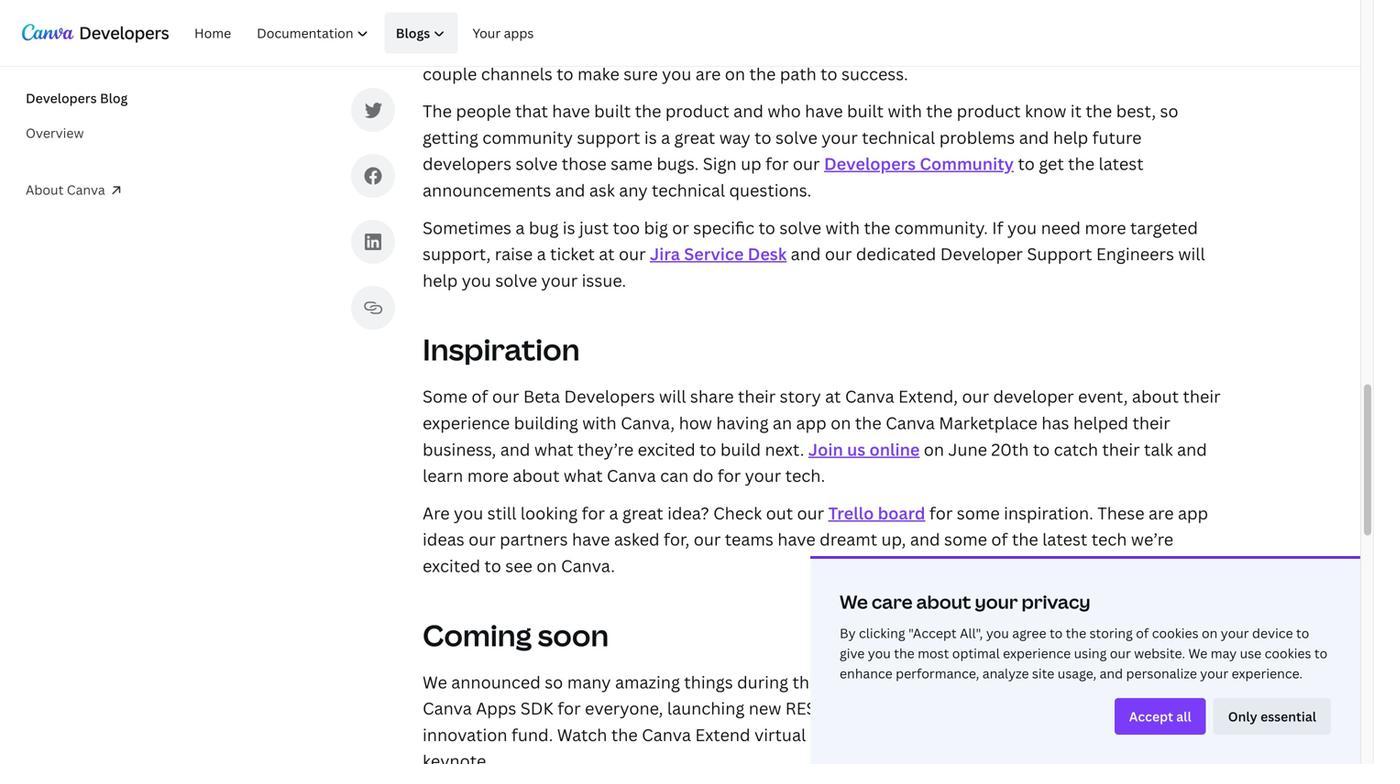 Task type: vqa. For each thing, say whether or not it's contained in the screenshot.
will within and our dedicated Developer Support Engineers will help you solve your issue.
yes



Task type: describe. For each thing, give the bounding box(es) containing it.
a right we
[[1181, 36, 1190, 59]]

may
[[1211, 645, 1237, 663]]

building
[[514, 412, 578, 435]]

1 vertical spatial cookies
[[1265, 645, 1312, 663]]

have up the canva.
[[572, 529, 610, 551]]

any
[[619, 179, 648, 202]]

app
[[899, 36, 931, 59]]

the left "most"
[[894, 645, 915, 663]]

issue.
[[582, 270, 626, 292]]

so inside the people that have built the product and who have built with the product know it the best, so getting community support is a great way to solve your technical problems and help future developers solve those same bugs. sign up for our
[[1161, 100, 1179, 123]]

to get the latest announcements and ask any technical questions.
[[423, 153, 1144, 202]]

you down 'clicking'
[[868, 645, 891, 663]]

the up the problems
[[927, 100, 953, 123]]

up inside we announced so many amazing things during the keynote at canva extend: we're opening up the canva apps sdk for everyone, launching new rest apis, and creating a $50 million developer innovation fund. watch the canva extend virtual recast to catch all the exciting news from the keynote.
[[1145, 672, 1165, 694]]

on down than
[[725, 63, 746, 85]]

we
[[1113, 36, 1135, 59]]

inspiration.
[[1004, 502, 1094, 525]]

will inside some of our beta developers will share their story at canva extend, our developer event, about their experience building with canva, how having an app on the canva marketplace has helped their business, and what they're excited to build next.
[[659, 386, 686, 408]]

to inside on june 20th to catch their talk and learn more about what canva can do for your tech.
[[1033, 439, 1050, 461]]

are
[[423, 502, 450, 525]]

too
[[613, 217, 640, 239]]

trello board link
[[829, 502, 926, 525]]

all inside button
[[1177, 708, 1192, 726]]

canva developers logo image
[[22, 23, 169, 43]]

help inside and our dedicated developer support engineers will help you solve your issue.
[[423, 270, 458, 292]]

and inside on june 20th to catch their talk and learn more about what canva can do for your tech.
[[1178, 439, 1208, 461]]

you down to on the top
[[662, 63, 692, 85]]

with inside some of our beta developers will share their story at canva extend, our developer event, about their experience building with canva, how having an app on the canva marketplace has helped their business, and what they're excited to build next.
[[583, 412, 617, 435]]

and inside we announced so many amazing things during the keynote at canva extend: we're opening up the canva apps sdk for everyone, launching new rest apis, and creating a $50 million developer innovation fund. watch the canva extend virtual recast to catch all the exciting news from the keynote.
[[873, 698, 903, 720]]

overview
[[26, 124, 84, 142]]

jira service desk link
[[650, 243, 787, 266]]

great inside the people that have built the product and who have built with the product know it the best, so getting community support is a great way to solve your technical problems and help future developers solve those same bugs. sign up for our
[[674, 126, 716, 149]]

or
[[672, 217, 689, 239]]

a left bug
[[516, 217, 525, 239]]

heads
[[582, 10, 630, 32]]

your up all",
[[975, 590, 1018, 615]]

our inside and our dedicated developer support engineers will help you solve your issue.
[[825, 243, 852, 266]]

and inside by clicking "accept all", you agree to the storing of cookies on your device to give you the most optimal experience using our website. we may use cookies to enhance performance, analyze site usage, and personalize your experience.
[[1100, 665, 1123, 683]]

to left the apps
[[477, 36, 494, 59]]

app inside some of our beta developers will share their story at canva extend, our developer event, about their experience building with canva, how having an app on the canva marketplace has helped their business, and what they're excited to build next.
[[796, 412, 827, 435]]

we for we announced so many amazing things during the keynote at canva extend: we're opening up the canva apps sdk for everyone, launching new rest apis, and creating a $50 million developer innovation fund. watch the canva extend virtual recast to catch all the exciting news from the keynote.
[[423, 672, 447, 694]]

the inside some of our beta developers will share their story at canva extend, our developer event, about their experience building with canva, how having an app on the canva marketplace has helped their business, and what they're excited to build next.
[[855, 412, 882, 435]]

have down make
[[552, 100, 590, 123]]

to
[[657, 36, 675, 59]]

1 vertical spatial are
[[696, 63, 721, 85]]

things
[[684, 672, 733, 694]]

with for built
[[888, 100, 923, 123]]

to inside some of our beta developers will share their story at canva extend, our developer event, about their experience building with canva, how having an app on the canva marketplace has helped their business, and what they're excited to build next.
[[700, 439, 717, 461]]

at for share
[[825, 386, 841, 408]]

you right are
[[454, 502, 483, 525]]

talk
[[1144, 439, 1174, 461]]

you right all",
[[987, 625, 1010, 642]]

of inside for some inspiration. these are app ideas our partners have asked for, our teams have dreamt up, and some of the latest tech we're excited to see on canva.
[[992, 529, 1008, 551]]

the down everyone,
[[612, 724, 638, 747]]

announced
[[451, 672, 541, 694]]

for right looking
[[582, 502, 605, 525]]

your inside and our dedicated developer support engineers will help you solve your issue.
[[542, 270, 578, 292]]

can
[[660, 465, 689, 488]]

up inside the people that have built the product and who have built with the product know it the best, so getting community support is a great way to solve your technical problems and help future developers solve those same bugs. sign up for our
[[741, 153, 762, 175]]

0 horizontal spatial are
[[634, 10, 659, 32]]

share
[[690, 386, 734, 408]]

documentation button
[[246, 12, 381, 54]]

$50
[[990, 698, 1021, 720]]

the right it
[[1086, 100, 1113, 123]]

accept
[[1130, 708, 1174, 726]]

and up way
[[734, 100, 764, 123]]

our down still
[[469, 529, 496, 551]]

and inside some of our beta developers will share their story at canva extend, our developer event, about their experience building with canva, how having an app on the canva marketplace has helped their business, and what they're excited to build next.
[[500, 439, 531, 461]]

fund.
[[512, 724, 553, 747]]

jira service desk
[[650, 243, 787, 266]]

app inside for some inspiration. these are app ideas our partners have asked for, our teams have dreamt up, and some of the latest tech we're excited to see on canva.
[[1178, 502, 1209, 525]]

couple
[[423, 63, 477, 85]]

june
[[949, 439, 988, 461]]

about inside on june 20th to catch their talk and learn more about what canva can do for your tech.
[[513, 465, 560, 488]]

innovation
[[423, 724, 508, 747]]

the up using
[[1066, 625, 1087, 642]]

a up asked
[[609, 502, 619, 525]]

know inside we know that many heads are better than one, and sometimes you just need a little extra brain power to solve that problem. to support you on your canva app development journey, we have a couple channels to make sure you are on the path to success.
[[451, 10, 493, 32]]

all inside we announced so many amazing things during the keynote at canva extend: we're opening up the canva apps sdk for everyone, launching new rest apis, and creating a $50 million developer innovation fund. watch the canva extend virtual recast to catch all the exciting news from the keynote.
[[933, 724, 952, 747]]

what inside some of our beta developers will share their story at canva extend, our developer event, about their experience building with canva, how having an app on the canva marketplace has helped their business, and what they're excited to build next.
[[535, 439, 574, 461]]

1 vertical spatial that
[[544, 36, 577, 59]]

canva up creating at the right bottom of the page
[[913, 672, 962, 694]]

to right use
[[1315, 645, 1328, 663]]

to left make
[[557, 63, 574, 85]]

optimal
[[953, 645, 1000, 663]]

0 vertical spatial some
[[957, 502, 1000, 525]]

privacy
[[1022, 590, 1091, 615]]

solve inside sometimes a bug is just too big or specific to solve with the community. if you need more targeted support, raise a ticket at our
[[780, 217, 822, 239]]

having
[[717, 412, 769, 435]]

our up marketplace
[[962, 386, 990, 408]]

to right the agree
[[1050, 625, 1063, 642]]

path
[[780, 63, 817, 85]]

the down creating at the right bottom of the page
[[956, 724, 983, 747]]

give
[[840, 645, 865, 663]]

a down bug
[[537, 243, 546, 266]]

news
[[1052, 724, 1093, 747]]

2 product from the left
[[957, 100, 1021, 123]]

our left beta
[[492, 386, 519, 408]]

our right for, in the bottom of the page
[[694, 529, 721, 551]]

about canva link
[[15, 172, 283, 207]]

a inside the people that have built the product and who have built with the product know it the best, so getting community support is a great way to solve your technical problems and help future developers solve those same bugs. sign up for our
[[661, 126, 670, 149]]

partners
[[500, 529, 568, 551]]

of inside some of our beta developers will share their story at canva extend, our developer event, about their experience building with canva, how having an app on the canva marketplace has helped their business, and what they're excited to build next.
[[472, 386, 488, 408]]

our inside by clicking "accept all", you agree to the storing of cookies on your device to give you the most optimal experience using our website. we may use cookies to enhance performance, analyze site usage, and personalize your experience.
[[1110, 645, 1131, 663]]

you up app on the top
[[921, 10, 950, 32]]

need inside we know that many heads are better than one, and sometimes you just need a little extra brain power to solve that problem. to support you on your canva app development journey, we have a couple channels to make sure you are on the path to success.
[[988, 10, 1028, 32]]

join us online
[[809, 439, 920, 461]]

home
[[194, 24, 231, 42]]

2 built from the left
[[847, 100, 884, 123]]

blogs button
[[385, 12, 458, 54]]

by clicking "accept all", you agree to the storing of cookies on your device to give you the most optimal experience using our website. we may use cookies to enhance performance, analyze site usage, and personalize your experience.
[[840, 625, 1328, 683]]

apps
[[504, 24, 534, 42]]

on inside by clicking "accept all", you agree to the storing of cookies on your device to give you the most optimal experience using our website. we may use cookies to enhance performance, analyze site usage, and personalize your experience.
[[1202, 625, 1218, 642]]

device
[[1253, 625, 1294, 642]]

more inside sometimes a bug is just too big or specific to solve with the community. if you need more targeted support, raise a ticket at our
[[1085, 217, 1127, 239]]

catch inside on june 20th to catch their talk and learn more about what canva can do for your tech.
[[1054, 439, 1099, 461]]

just inside we know that many heads are better than one, and sometimes you just need a little extra brain power to solve that problem. to support you on your canva app development journey, we have a couple channels to make sure you are on the path to success.
[[954, 10, 984, 32]]

developers
[[423, 153, 512, 175]]

experience inside by clicking "accept all", you agree to the storing of cookies on your device to give you the most optimal experience using our website. we may use cookies to enhance performance, analyze site usage, and personalize your experience.
[[1003, 645, 1071, 663]]

at inside sometimes a bug is just too big or specific to solve with the community. if you need more targeted support, raise a ticket at our
[[599, 243, 615, 266]]

personalize
[[1127, 665, 1198, 683]]

our inside the people that have built the product and who have built with the product know it the best, so getting community support is a great way to solve your technical problems and help future developers solve those same bugs. sign up for our
[[793, 153, 820, 175]]

enhance
[[840, 665, 893, 683]]

same
[[611, 153, 653, 175]]

business,
[[423, 439, 496, 461]]

amazing
[[615, 672, 680, 694]]

questions.
[[729, 179, 812, 202]]

1 product from the left
[[666, 100, 730, 123]]

extra
[[1086, 10, 1126, 32]]

inspiration
[[423, 330, 580, 370]]

our right out
[[797, 502, 825, 525]]

power
[[423, 36, 473, 59]]

1 vertical spatial great
[[623, 502, 664, 525]]

development
[[935, 36, 1041, 59]]

canva up join us online link
[[845, 386, 895, 408]]

what inside on june 20th to catch their talk and learn more about what canva can do for your tech.
[[564, 465, 603, 488]]

everyone,
[[585, 698, 663, 720]]

to inside for some inspiration. these are app ideas our partners have asked for, our teams have dreamt up, and some of the latest tech we're excited to see on canva.
[[485, 555, 501, 578]]

your inside on june 20th to catch their talk and learn more about what canva can do for your tech.
[[745, 465, 782, 488]]

just inside sometimes a bug is just too big or specific to solve with the community. if you need more targeted support, raise a ticket at our
[[580, 217, 609, 239]]

the down sure on the top left of the page
[[635, 100, 662, 123]]

the right from
[[1140, 724, 1166, 747]]

experience.
[[1232, 665, 1303, 683]]

those
[[562, 153, 607, 175]]

the inside for some inspiration. these are app ideas our partners have asked for, our teams have dreamt up, and some of the latest tech we're excited to see on canva.
[[1012, 529, 1039, 551]]

accept all button
[[1115, 699, 1207, 735]]

is inside the people that have built the product and who have built with the product know it the best, so getting community support is a great way to solve your technical problems and help future developers solve those same bugs. sign up for our
[[645, 126, 657, 149]]

usage,
[[1058, 665, 1097, 683]]

has
[[1042, 412, 1070, 435]]

for inside for some inspiration. these are app ideas our partners have asked for, our teams have dreamt up, and some of the latest tech we're excited to see on canva.
[[930, 502, 953, 525]]

latest inside to get the latest announcements and ask any technical questions.
[[1099, 153, 1144, 175]]

of inside by clicking "accept all", you agree to the storing of cookies on your device to give you the most optimal experience using our website. we may use cookies to enhance performance, analyze site usage, and personalize your experience.
[[1136, 625, 1149, 642]]

for inside the people that have built the product and who have built with the product know it the best, so getting community support is a great way to solve your technical problems and help future developers solve those same bugs. sign up for our
[[766, 153, 789, 175]]

your down may
[[1201, 665, 1229, 683]]

we for we care about your privacy
[[840, 590, 868, 615]]

on june 20th to catch their talk and learn more about what canva can do for your tech.
[[423, 439, 1208, 488]]

on up path at the right top of the page
[[780, 36, 801, 59]]

developers for developers community
[[824, 153, 916, 175]]

your apps link
[[462, 12, 545, 54]]

you inside and our dedicated developer support engineers will help you solve your issue.
[[462, 270, 491, 292]]

some of our beta developers will share their story at canva extend, our developer event, about their experience building with canva, how having an app on the canva marketplace has helped their business, and what they're excited to build next.
[[423, 386, 1221, 461]]

board
[[878, 502, 926, 525]]

targeted
[[1131, 217, 1199, 239]]

for inside we announced so many amazing things during the keynote at canva extend: we're opening up the canva apps sdk for everyone, launching new rest apis, and creating a $50 million developer innovation fund. watch the canva extend virtual recast to catch all the exciting news from the keynote.
[[558, 698, 581, 720]]

have down out
[[778, 529, 816, 551]]

solve down community
[[516, 153, 558, 175]]

and inside we know that many heads are better than one, and sometimes you just need a little extra brain power to solve that problem. to support you on your canva app development journey, we have a couple channels to make sure you are on the path to success.
[[795, 10, 825, 32]]

that for many
[[497, 10, 530, 32]]

during
[[737, 672, 789, 694]]

launching
[[667, 698, 745, 720]]

specific
[[693, 217, 755, 239]]

people
[[456, 100, 511, 123]]

problem.
[[581, 36, 653, 59]]

by
[[840, 625, 856, 642]]

make
[[578, 63, 620, 85]]

about canva
[[26, 181, 105, 199]]

dedicated
[[856, 243, 937, 266]]

0 vertical spatial cookies
[[1152, 625, 1199, 642]]

for inside on june 20th to catch their talk and learn more about what canva can do for your tech.
[[718, 465, 741, 488]]

future
[[1093, 126, 1142, 149]]

about
[[26, 181, 64, 199]]

help inside the people that have built the product and who have built with the product know it the best, so getting community support is a great way to solve your technical problems and help future developers solve those same bugs. sign up for our
[[1054, 126, 1089, 149]]

with for solve
[[826, 217, 860, 239]]

sign
[[703, 153, 737, 175]]

analyze
[[983, 665, 1029, 683]]

about inside some of our beta developers will share their story at canva extend, our developer event, about their experience building with canva, how having an app on the canva marketplace has helped their business, and what they're excited to build next.
[[1132, 386, 1179, 408]]

you inside sometimes a bug is just too big or specific to solve with the community. if you need more targeted support, raise a ticket at our
[[1008, 217, 1037, 239]]

million
[[1025, 698, 1079, 720]]

your up may
[[1221, 625, 1250, 642]]

"accept
[[909, 625, 957, 642]]



Task type: locate. For each thing, give the bounding box(es) containing it.
1 horizontal spatial will
[[1179, 243, 1206, 266]]

0 vertical spatial at
[[599, 243, 615, 266]]

canva up innovation
[[423, 698, 472, 720]]

built
[[594, 100, 631, 123], [847, 100, 884, 123]]

essential
[[1261, 708, 1317, 726]]

product up way
[[666, 100, 730, 123]]

and down building
[[500, 439, 531, 461]]

your inside the people that have built the product and who have built with the product know it the best, so getting community support is a great way to solve your technical problems and help future developers solve those same bugs. sign up for our
[[822, 126, 858, 149]]

1 vertical spatial about
[[513, 465, 560, 488]]

developer
[[941, 243, 1023, 266]]

your up to get the latest announcements and ask any technical questions. on the top of the page
[[822, 126, 858, 149]]

sure
[[624, 63, 658, 85]]

1 horizontal spatial we're
[[1132, 529, 1174, 551]]

at inside some of our beta developers will share their story at canva extend, our developer event, about their experience building with canva, how having an app on the canva marketplace has helped their business, and what they're excited to build next.
[[825, 386, 841, 408]]

know inside the people that have built the product and who have built with the product know it the best, so getting community support is a great way to solve your technical problems and help future developers solve those same bugs. sign up for our
[[1025, 100, 1067, 123]]

with up and our dedicated developer support engineers will help you solve your issue.
[[826, 217, 860, 239]]

1 horizontal spatial great
[[674, 126, 716, 149]]

0 vertical spatial that
[[497, 10, 530, 32]]

that right the apps
[[544, 36, 577, 59]]

0 vertical spatial developer
[[994, 386, 1074, 408]]

1 vertical spatial developers
[[824, 153, 916, 175]]

0 horizontal spatial developers
[[26, 89, 97, 107]]

1 vertical spatial is
[[563, 217, 576, 239]]

that
[[497, 10, 530, 32], [544, 36, 577, 59], [515, 100, 548, 123]]

on left june
[[924, 439, 945, 461]]

with
[[888, 100, 923, 123], [826, 217, 860, 239], [583, 412, 617, 435]]

developers up overview
[[26, 89, 97, 107]]

to inside sometimes a bug is just too big or specific to solve with the community. if you need more targeted support, raise a ticket at our
[[759, 217, 776, 239]]

teams
[[725, 529, 774, 551]]

and our dedicated developer support engineers will help you solve your issue.
[[423, 243, 1206, 292]]

to left "get"
[[1018, 153, 1035, 175]]

0 vertical spatial more
[[1085, 217, 1127, 239]]

the right "get"
[[1069, 153, 1095, 175]]

marketplace
[[939, 412, 1038, 435]]

for up watch
[[558, 698, 581, 720]]

1 vertical spatial at
[[825, 386, 841, 408]]

are right these
[[1149, 502, 1174, 525]]

are up to on the top
[[634, 10, 659, 32]]

canva inside on june 20th to catch their talk and learn more about what canva can do for your tech.
[[607, 465, 656, 488]]

2 vertical spatial developers
[[564, 386, 655, 408]]

your up path at the right top of the page
[[805, 36, 841, 59]]

1 vertical spatial more
[[467, 465, 509, 488]]

to right device
[[1297, 625, 1310, 642]]

will inside and our dedicated developer support engineers will help you solve your issue.
[[1179, 243, 1206, 266]]

to left see at the left of page
[[485, 555, 501, 578]]

know up power
[[451, 10, 493, 32]]

we
[[423, 10, 447, 32], [840, 590, 868, 615], [1189, 645, 1208, 663], [423, 672, 447, 694]]

dreamt
[[820, 529, 878, 551]]

to right path at the right top of the page
[[821, 63, 838, 85]]

1 vertical spatial catch
[[885, 724, 929, 747]]

0 vertical spatial app
[[796, 412, 827, 435]]

our inside sometimes a bug is just too big or specific to solve with the community. if you need more targeted support, raise a ticket at our
[[619, 243, 646, 266]]

are inside for some inspiration. these are app ideas our partners have asked for, our teams have dreamt up, and some of the latest tech we're excited to see on canva.
[[1149, 502, 1174, 525]]

1 horizontal spatial experience
[[1003, 645, 1071, 663]]

your down next.
[[745, 465, 782, 488]]

developers inside some of our beta developers will share their story at canva extend, our developer event, about their experience building with canva, how having an app on the canva marketplace has helped their business, and what they're excited to build next.
[[564, 386, 655, 408]]

developers community
[[824, 153, 1014, 175]]

keynote
[[823, 672, 889, 694]]

with inside the people that have built the product and who have built with the product know it the best, so getting community support is a great way to solve your technical problems and help future developers solve those same bugs. sign up for our
[[888, 100, 923, 123]]

the up dedicated
[[864, 217, 891, 239]]

1 horizontal spatial built
[[847, 100, 884, 123]]

0 horizontal spatial developer
[[994, 386, 1074, 408]]

on right see at the left of page
[[537, 555, 557, 578]]

0 horizontal spatial all
[[933, 724, 952, 747]]

0 horizontal spatial just
[[580, 217, 609, 239]]

and down those
[[555, 179, 585, 202]]

many for solve
[[534, 10, 578, 32]]

0 horizontal spatial know
[[451, 10, 493, 32]]

developers
[[26, 89, 97, 107], [824, 153, 916, 175], [564, 386, 655, 408]]

2 horizontal spatial about
[[1132, 386, 1179, 408]]

that for have
[[515, 100, 548, 123]]

need up support
[[1041, 217, 1081, 239]]

have inside we know that many heads are better than one, and sometimes you just need a little extra brain power to solve that problem. to support you on your canva app development journey, we have a couple channels to make sure you are on the path to success.
[[1139, 36, 1177, 59]]

developer inside some of our beta developers will share their story at canva extend, our developer event, about their experience building with canva, how having an app on the canva marketplace has helped their business, and what they're excited to build next.
[[994, 386, 1074, 408]]

community
[[920, 153, 1014, 175]]

1 vertical spatial developer
[[1083, 698, 1164, 720]]

1 horizontal spatial need
[[1041, 217, 1081, 239]]

and right apis,
[[873, 698, 903, 720]]

join us online link
[[809, 439, 920, 461]]

the inside sometimes a bug is just too big or specific to solve with the community. if you need more targeted support, raise a ticket at our
[[864, 217, 891, 239]]

2 horizontal spatial with
[[888, 100, 923, 123]]

agree
[[1013, 625, 1047, 642]]

the down "website."
[[1169, 672, 1196, 694]]

on up may
[[1202, 625, 1218, 642]]

of up "website."
[[1136, 625, 1149, 642]]

of down "inspiration."
[[992, 529, 1008, 551]]

1 vertical spatial we're
[[1030, 672, 1072, 694]]

support inside the people that have built the product and who have built with the product know it the best, so getting community support is a great way to solve your technical problems and help future developers solve those same bugs. sign up for our
[[577, 126, 641, 149]]

0 vertical spatial just
[[954, 10, 984, 32]]

1 horizontal spatial help
[[1054, 126, 1089, 149]]

0 vertical spatial of
[[472, 386, 488, 408]]

developer up has
[[994, 386, 1074, 408]]

technical inside the people that have built the product and who have built with the product know it the best, so getting community support is a great way to solve your technical problems and help future developers solve those same bugs. sign up for our
[[862, 126, 936, 149]]

developer inside we announced so many amazing things during the keynote at canva extend: we're opening up the canva apps sdk for everyone, launching new rest apis, and creating a $50 million developer innovation fund. watch the canva extend virtual recast to catch all the exciting news from the keynote.
[[1083, 698, 1164, 720]]

0 vertical spatial is
[[645, 126, 657, 149]]

we up by
[[840, 590, 868, 615]]

many left heads
[[534, 10, 578, 32]]

2 vertical spatial of
[[1136, 625, 1149, 642]]

your inside we know that many heads are better than one, and sometimes you just need a little extra brain power to solve that problem. to support you on your canva app development journey, we have a couple channels to make sure you are on the path to success.
[[805, 36, 841, 59]]

experience up 'site'
[[1003, 645, 1071, 663]]

1 horizontal spatial is
[[645, 126, 657, 149]]

built down success.
[[847, 100, 884, 123]]

1 horizontal spatial know
[[1025, 100, 1067, 123]]

0 vertical spatial are
[[634, 10, 659, 32]]

excited up can
[[638, 439, 696, 461]]

documentation
[[257, 24, 354, 42]]

up down way
[[741, 153, 762, 175]]

channels
[[481, 63, 553, 85]]

help down support,
[[423, 270, 458, 292]]

most
[[918, 645, 949, 663]]

we inside by clicking "accept all", you agree to the storing of cookies on your device to give you the most optimal experience using our website. we may use cookies to enhance performance, analyze site usage, and personalize your experience.
[[1189, 645, 1208, 663]]

0 horizontal spatial we're
[[1030, 672, 1072, 694]]

a
[[1032, 10, 1041, 32], [1181, 36, 1190, 59], [661, 126, 670, 149], [516, 217, 525, 239], [537, 243, 546, 266], [609, 502, 619, 525], [976, 698, 986, 720]]

product up the problems
[[957, 100, 1021, 123]]

need
[[988, 10, 1028, 32], [1041, 217, 1081, 239]]

1 horizontal spatial just
[[954, 10, 984, 32]]

0 horizontal spatial cookies
[[1152, 625, 1199, 642]]

1 horizontal spatial developers
[[564, 386, 655, 408]]

0 horizontal spatial support
[[577, 126, 641, 149]]

1 vertical spatial support
[[577, 126, 641, 149]]

engineers
[[1097, 243, 1175, 266]]

soon
[[538, 616, 609, 655]]

service
[[684, 243, 744, 266]]

your
[[473, 24, 501, 42]]

canva.
[[561, 555, 615, 578]]

1 horizontal spatial developer
[[1083, 698, 1164, 720]]

that inside the people that have built the product and who have built with the product know it the best, so getting community support is a great way to solve your technical problems and help future developers solve those same bugs. sign up for our
[[515, 100, 548, 123]]

0 horizontal spatial latest
[[1043, 529, 1088, 551]]

1 vertical spatial will
[[659, 386, 686, 408]]

blogs
[[396, 24, 430, 42]]

1 vertical spatial up
[[1145, 672, 1165, 694]]

and right one,
[[795, 10, 825, 32]]

the inside to get the latest announcements and ask any technical questions.
[[1069, 153, 1095, 175]]

solve up channels
[[498, 36, 540, 59]]

bugs.
[[657, 153, 699, 175]]

we're inside we announced so many amazing things during the keynote at canva extend: we're opening up the canva apps sdk for everyone, launching new rest apis, and creating a $50 million developer innovation fund. watch the canva extend virtual recast to catch all the exciting news from the keynote.
[[1030, 672, 1072, 694]]

canva inside we know that many heads are better than one, and sometimes you just need a little extra brain power to solve that problem. to support you on your canva app development journey, we have a couple channels to make sure you are on the path to success.
[[845, 36, 895, 59]]

at right enhance
[[893, 672, 909, 694]]

the inside we know that many heads are better than one, and sometimes you just need a little extra brain power to solve that problem. to support you on your canva app development journey, we have a couple channels to make sure you are on the path to success.
[[750, 63, 776, 85]]

many inside we announced so many amazing things during the keynote at canva extend: we're opening up the canva apps sdk for everyone, launching new rest apis, and creating a $50 million developer innovation fund. watch the canva extend virtual recast to catch all the exciting news from the keynote.
[[567, 672, 611, 694]]

on up join
[[831, 412, 851, 435]]

so inside we announced so many amazing things during the keynote at canva extend: we're opening up the canva apps sdk for everyone, launching new rest apis, and creating a $50 million developer innovation fund. watch the canva extend virtual recast to catch all the exciting news from the keynote.
[[545, 672, 563, 694]]

0 vertical spatial need
[[988, 10, 1028, 32]]

a inside we announced so many amazing things during the keynote at canva extend: we're opening up the canva apps sdk for everyone, launching new rest apis, and creating a $50 million developer innovation fund. watch the canva extend virtual recast to catch all the exciting news from the keynote.
[[976, 698, 986, 720]]

0 horizontal spatial help
[[423, 270, 458, 292]]

from
[[1097, 724, 1136, 747]]

excited inside some of our beta developers will share their story at canva extend, our developer event, about their experience building with canva, how having an app on the canva marketplace has helped their business, and what they're excited to build next.
[[638, 439, 696, 461]]

0 vertical spatial experience
[[423, 412, 510, 435]]

have down "brain"
[[1139, 36, 1177, 59]]

catch down has
[[1054, 439, 1099, 461]]

canva down "sometimes"
[[845, 36, 895, 59]]

way
[[720, 126, 751, 149]]

bug
[[529, 217, 559, 239]]

community
[[483, 126, 573, 149]]

is inside sometimes a bug is just too big or specific to solve with the community. if you need more targeted support, raise a ticket at our
[[563, 217, 576, 239]]

many up everyone,
[[567, 672, 611, 694]]

and up "get"
[[1019, 126, 1050, 149]]

0 horizontal spatial will
[[659, 386, 686, 408]]

0 horizontal spatial more
[[467, 465, 509, 488]]

0 vertical spatial so
[[1161, 100, 1179, 123]]

2 horizontal spatial of
[[1136, 625, 1149, 642]]

home link
[[183, 12, 242, 54]]

0 vertical spatial great
[[674, 126, 716, 149]]

the up rest
[[793, 672, 819, 694]]

exciting
[[987, 724, 1048, 747]]

0 vertical spatial up
[[741, 153, 762, 175]]

and inside for some inspiration. these are app ideas our partners have asked for, our teams have dreamt up, and some of the latest tech we're excited to see on canva.
[[911, 529, 941, 551]]

need inside sometimes a bug is just too big or specific to solve with the community. if you need more targeted support, raise a ticket at our
[[1041, 217, 1081, 239]]

ticket
[[550, 243, 595, 266]]

catch
[[1054, 439, 1099, 461], [885, 724, 929, 747]]

build
[[721, 439, 761, 461]]

solve down raise
[[496, 270, 538, 292]]

coming soon
[[423, 616, 609, 655]]

tech.
[[786, 465, 826, 488]]

your down the ticket
[[542, 270, 578, 292]]

many inside we know that many heads are better than one, and sometimes you just need a little extra brain power to solve that problem. to support you on your canva app development journey, we have a couple channels to make sure you are on the path to success.
[[534, 10, 578, 32]]

idea?
[[668, 502, 709, 525]]

0 vertical spatial what
[[535, 439, 574, 461]]

we inside we announced so many amazing things during the keynote at canva extend: we're opening up the canva apps sdk for everyone, launching new rest apis, and creating a $50 million developer innovation fund. watch the canva extend virtual recast to catch all the exciting news from the keynote.
[[423, 672, 447, 694]]

on inside for some inspiration. these are app ideas our partners have asked for, our teams have dreamt up, and some of the latest tech we're excited to see on canva.
[[537, 555, 557, 578]]

to inside the people that have built the product and who have built with the product know it the best, so getting community support is a great way to solve your technical problems and help future developers solve those same bugs. sign up for our
[[755, 126, 772, 149]]

to up desk
[[759, 217, 776, 239]]

with down success.
[[888, 100, 923, 123]]

on inside some of our beta developers will share their story at canva extend, our developer event, about their experience building with canva, how having an app on the canva marketplace has helped their business, and what they're excited to build next.
[[831, 412, 851, 435]]

some
[[423, 386, 468, 408]]

rest
[[786, 698, 826, 720]]

0 vertical spatial help
[[1054, 126, 1089, 149]]

these
[[1098, 502, 1145, 525]]

many for everyone,
[[567, 672, 611, 694]]

on inside on june 20th to catch their talk and learn more about what canva can do for your tech.
[[924, 439, 945, 461]]

1 horizontal spatial with
[[826, 217, 860, 239]]

just up development
[[954, 10, 984, 32]]

0 horizontal spatial about
[[513, 465, 560, 488]]

1 horizontal spatial support
[[679, 36, 743, 59]]

0 horizontal spatial built
[[594, 100, 631, 123]]

great up asked
[[623, 502, 664, 525]]

support,
[[423, 243, 491, 266]]

all
[[1177, 708, 1192, 726], [933, 724, 952, 747]]

1 horizontal spatial up
[[1145, 672, 1165, 694]]

a left little
[[1032, 10, 1041, 32]]

1 horizontal spatial latest
[[1099, 153, 1144, 175]]

at right story
[[825, 386, 841, 408]]

technical inside to get the latest announcements and ask any technical questions.
[[652, 179, 725, 202]]

0 horizontal spatial need
[[988, 10, 1028, 32]]

of
[[472, 386, 488, 408], [992, 529, 1008, 551], [1136, 625, 1149, 642]]

canva up online
[[886, 412, 935, 435]]

at for during
[[893, 672, 909, 694]]

0 horizontal spatial at
[[599, 243, 615, 266]]

of right some
[[472, 386, 488, 408]]

a left $50
[[976, 698, 986, 720]]

what
[[535, 439, 574, 461], [564, 465, 603, 488]]

apps
[[476, 698, 517, 720]]

do
[[693, 465, 714, 488]]

latest inside for some inspiration. these are app ideas our partners have asked for, our teams have dreamt up, and some of the latest tech we're excited to see on canva.
[[1043, 529, 1088, 551]]

problems
[[940, 126, 1015, 149]]

more up "engineers"
[[1085, 217, 1127, 239]]

journey,
[[1045, 36, 1109, 59]]

more inside on june 20th to catch their talk and learn more about what canva can do for your tech.
[[467, 465, 509, 488]]

catch inside we announced so many amazing things during the keynote at canva extend: we're opening up the canva apps sdk for everyone, launching new rest apis, and creating a $50 million developer innovation fund. watch the canva extend virtual recast to catch all the exciting news from the keynote.
[[885, 724, 929, 747]]

2 vertical spatial at
[[893, 672, 909, 694]]

1 vertical spatial know
[[1025, 100, 1067, 123]]

and inside and our dedicated developer support engineers will help you solve your issue.
[[791, 243, 821, 266]]

help down it
[[1054, 126, 1089, 149]]

raise
[[495, 243, 533, 266]]

and right talk
[[1178, 439, 1208, 461]]

we're down these
[[1132, 529, 1174, 551]]

technical up developers community link
[[862, 126, 936, 149]]

2 vertical spatial with
[[583, 412, 617, 435]]

more down the business,
[[467, 465, 509, 488]]

latest down "inspiration."
[[1043, 529, 1088, 551]]

0 horizontal spatial product
[[666, 100, 730, 123]]

have right who
[[805, 100, 843, 123]]

and inside to get the latest announcements and ask any technical questions.
[[555, 179, 585, 202]]

we're up "million"
[[1030, 672, 1072, 694]]

up down "website."
[[1145, 672, 1165, 694]]

brain
[[1130, 10, 1172, 32]]

1 vertical spatial of
[[992, 529, 1008, 551]]

is right bug
[[563, 217, 576, 239]]

keynote.
[[423, 751, 490, 765]]

big
[[644, 217, 668, 239]]

0 vertical spatial catch
[[1054, 439, 1099, 461]]

storing
[[1090, 625, 1133, 642]]

our up questions. in the top right of the page
[[793, 153, 820, 175]]

1 vertical spatial latest
[[1043, 529, 1088, 551]]

the people that have built the product and who have built with the product know it the best, so getting community support is a great way to solve your technical problems and help future developers solve those same bugs. sign up for our
[[423, 100, 1179, 175]]

is
[[645, 126, 657, 149], [563, 217, 576, 239]]

canva right 'about'
[[67, 181, 105, 199]]

1 vertical spatial some
[[945, 529, 988, 551]]

the down "inspiration."
[[1012, 529, 1039, 551]]

0 vertical spatial with
[[888, 100, 923, 123]]

you
[[921, 10, 950, 32], [747, 36, 776, 59], [662, 63, 692, 85], [1008, 217, 1037, 239], [462, 270, 491, 292], [454, 502, 483, 525], [987, 625, 1010, 642], [868, 645, 891, 663]]

they're
[[578, 439, 634, 461]]

developers for developers blog
[[26, 89, 97, 107]]

using
[[1074, 645, 1107, 663]]

solve down who
[[776, 126, 818, 149]]

2 horizontal spatial at
[[893, 672, 909, 694]]

solve inside we know that many heads are better than one, and sometimes you just need a little extra brain power to solve that problem. to support you on your canva app development journey, we have a couple channels to make sure you are on the path to success.
[[498, 36, 540, 59]]

0 vertical spatial we're
[[1132, 529, 1174, 551]]

2 horizontal spatial developers
[[824, 153, 916, 175]]

0 vertical spatial many
[[534, 10, 578, 32]]

ask
[[590, 179, 615, 202]]

about
[[1132, 386, 1179, 408], [513, 465, 560, 488], [917, 590, 972, 615]]

we for we know that many heads are better than one, and sometimes you just need a little extra brain power to solve that problem. to support you on your canva app development journey, we have a couple channels to make sure you are on the path to success.
[[423, 10, 447, 32]]

support inside we know that many heads are better than one, and sometimes you just need a little extra brain power to solve that problem. to support you on your canva app development journey, we have a couple channels to make sure you are on the path to success.
[[679, 36, 743, 59]]

we inside we know that many heads are better than one, and sometimes you just need a little extra brain power to solve that problem. to support you on your canva app development journey, we have a couple channels to make sure you are on the path to success.
[[423, 10, 447, 32]]

1 vertical spatial many
[[567, 672, 611, 694]]

will down targeted
[[1179, 243, 1206, 266]]

0 horizontal spatial experience
[[423, 412, 510, 435]]

at inside we announced so many amazing things during the keynote at canva extend: we're opening up the canva apps sdk for everyone, launching new rest apis, and creating a $50 million developer innovation fund. watch the canva extend virtual recast to catch all the exciting news from the keynote.
[[893, 672, 909, 694]]

we're inside for some inspiration. these are app ideas our partners have asked for, our teams have dreamt up, and some of the latest tech we're excited to see on canva.
[[1132, 529, 1174, 551]]

you down one,
[[747, 36, 776, 59]]

with inside sometimes a bug is just too big or specific to solve with the community. if you need more targeted support, raise a ticket at our
[[826, 217, 860, 239]]

to inside to get the latest announcements and ask any technical questions.
[[1018, 153, 1035, 175]]

0 horizontal spatial excited
[[423, 555, 481, 578]]

experience inside some of our beta developers will share their story at canva extend, our developer event, about their experience building with canva, how having an app on the canva marketplace has helped their business, and what they're excited to build next.
[[423, 412, 510, 435]]

the left path at the right top of the page
[[750, 63, 776, 85]]

0 horizontal spatial of
[[472, 386, 488, 408]]

1 vertical spatial just
[[580, 217, 609, 239]]

we're
[[1132, 529, 1174, 551], [1030, 672, 1072, 694]]

app right these
[[1178, 502, 1209, 525]]

for up questions. in the top right of the page
[[766, 153, 789, 175]]

experience up the business,
[[423, 412, 510, 435]]

performance,
[[896, 665, 980, 683]]

0 vertical spatial support
[[679, 36, 743, 59]]

are down better
[[696, 63, 721, 85]]

online
[[870, 439, 920, 461]]

to inside we announced so many amazing things during the keynote at canva extend: we're opening up the canva apps sdk for everyone, launching new rest apis, and creating a $50 million developer innovation fund. watch the canva extend virtual recast to catch all the exciting news from the keynote.
[[864, 724, 881, 747]]

solve inside and our dedicated developer support engineers will help you solve your issue.
[[496, 270, 538, 292]]

1 horizontal spatial about
[[917, 590, 972, 615]]

what down building
[[535, 439, 574, 461]]

the up join us online link
[[855, 412, 882, 435]]

2 vertical spatial about
[[917, 590, 972, 615]]

1 vertical spatial with
[[826, 217, 860, 239]]

extend:
[[966, 672, 1026, 694]]

community.
[[895, 217, 988, 239]]

0 vertical spatial technical
[[862, 126, 936, 149]]

0 vertical spatial will
[[1179, 243, 1206, 266]]

excited inside for some inspiration. these are app ideas our partners have asked for, our teams have dreamt up, and some of the latest tech we're excited to see on canva.
[[423, 555, 481, 578]]

we left may
[[1189, 645, 1208, 663]]

2 vertical spatial are
[[1149, 502, 1174, 525]]

0 vertical spatial developers
[[26, 89, 97, 107]]

if
[[992, 217, 1004, 239]]

getting
[[423, 126, 479, 149]]

solve up and our dedicated developer support engineers will help you solve your issue.
[[780, 217, 822, 239]]

developers blog
[[26, 89, 128, 107]]

1 horizontal spatial catch
[[1054, 439, 1099, 461]]

0 horizontal spatial technical
[[652, 179, 725, 202]]

their inside on june 20th to catch their talk and learn more about what canva can do for your tech.
[[1103, 439, 1140, 461]]

developers up canva,
[[564, 386, 655, 408]]

know left it
[[1025, 100, 1067, 123]]

1 built from the left
[[594, 100, 631, 123]]

0 horizontal spatial so
[[545, 672, 563, 694]]

1 horizontal spatial all
[[1177, 708, 1192, 726]]

0 vertical spatial latest
[[1099, 153, 1144, 175]]

canva down launching
[[642, 724, 691, 747]]

and
[[795, 10, 825, 32], [734, 100, 764, 123], [1019, 126, 1050, 149], [555, 179, 585, 202], [791, 243, 821, 266], [500, 439, 531, 461], [1178, 439, 1208, 461], [911, 529, 941, 551], [1100, 665, 1123, 683], [873, 698, 903, 720]]

1 horizontal spatial so
[[1161, 100, 1179, 123]]



